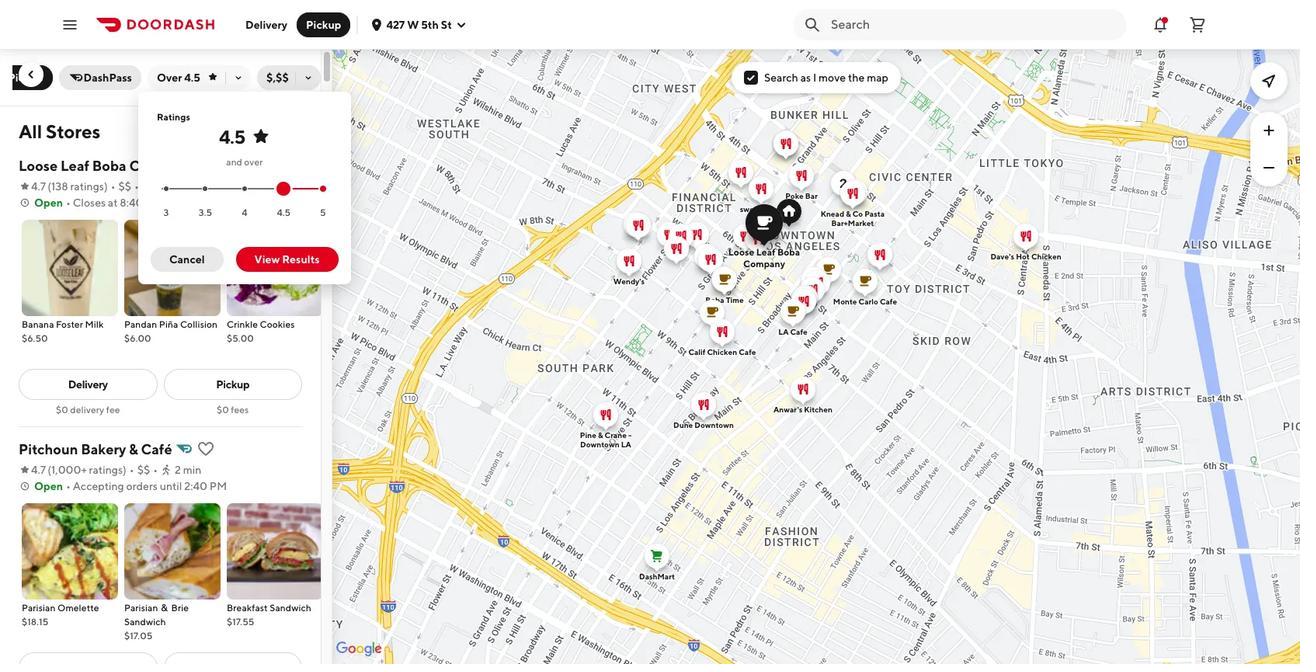 Task type: describe. For each thing, give the bounding box(es) containing it.
milk
[[85, 318, 104, 330]]

breakfast sandwich $17.55
[[227, 602, 311, 628]]

2:40
[[184, 480, 207, 492]]

previous image
[[25, 68, 37, 81]]

ratings for leaf
[[70, 180, 104, 193]]

omelette
[[57, 602, 99, 614]]

dashpass
[[84, 71, 132, 84]]

8:40
[[120, 197, 143, 209]]

• $$ for &
[[130, 464, 150, 476]]

move
[[819, 71, 846, 84]]

5
[[320, 206, 326, 218]]

• down 138
[[66, 197, 71, 209]]

• up open • accepting orders until 2:40 pm
[[130, 464, 134, 476]]

$0 fees
[[217, 404, 249, 416]]

427 w 5th st
[[386, 18, 452, 31]]

bakery
[[81, 441, 126, 457]]

foster
[[56, 318, 83, 330]]

i
[[813, 71, 817, 84]]

parisian omelette image
[[22, 503, 118, 600]]

$0 for delivery
[[56, 404, 68, 416]]

cookies
[[260, 318, 295, 330]]

$5.00
[[227, 332, 254, 344]]

427
[[386, 18, 405, 31]]

ratings
[[157, 111, 190, 123]]

• down 1,000+
[[66, 480, 71, 492]]

delivery for delivery link
[[68, 378, 108, 391]]

3.5
[[199, 206, 212, 218]]

cancel
[[169, 253, 205, 266]]

over
[[157, 71, 182, 84]]

• $$ for boba
[[111, 180, 131, 193]]

sandwich inside parisian ＆ brie sandwich $17.05
[[124, 616, 166, 628]]

over
[[244, 156, 263, 168]]

pandan
[[124, 318, 157, 330]]

delivery
[[70, 404, 104, 416]]

breakfast
[[227, 602, 268, 614]]

parisian omelette $18.15
[[22, 602, 99, 628]]

search as i move the map
[[764, 71, 889, 84]]

＆
[[160, 602, 169, 614]]

fee
[[106, 404, 120, 416]]

1 vertical spatial 2 min
[[175, 464, 202, 476]]

and over
[[226, 156, 263, 168]]

banana foster milk $6.50
[[22, 318, 104, 344]]

• down "café"
[[153, 464, 158, 476]]

4.5 inside button
[[184, 71, 200, 84]]

parisian ＆ brie sandwich image
[[124, 503, 221, 600]]

notification bell image
[[1151, 15, 1170, 34]]

$17.05
[[124, 630, 153, 642]]

search
[[764, 71, 798, 84]]

zoom in image
[[1260, 121, 1278, 140]]

) for &
[[123, 464, 126, 476]]

$6.00
[[124, 332, 151, 344]]

delivery link
[[19, 369, 157, 400]]

over 4.5
[[157, 71, 200, 84]]

open • accepting orders until 2:40 pm
[[34, 480, 227, 492]]

view
[[254, 253, 280, 266]]

$0 delivery fee
[[56, 404, 120, 416]]

view results
[[254, 253, 320, 266]]

orders
[[126, 480, 158, 492]]

0 vertical spatial min
[[164, 180, 183, 193]]

open • closes at 8:40 pm
[[34, 197, 163, 209]]

$,$$ button
[[257, 65, 321, 90]]

1 vertical spatial pm
[[209, 480, 227, 492]]

delivery button
[[236, 12, 297, 37]]

pickup for the left pickup button
[[8, 71, 43, 84]]

zoom out image
[[1260, 158, 1278, 177]]

results
[[282, 253, 320, 266]]

view results button
[[236, 247, 338, 272]]

brie
[[171, 602, 189, 614]]

banana
[[22, 318, 54, 330]]

0 vertical spatial pickup button
[[297, 12, 351, 37]]

piña
[[159, 318, 178, 330]]

and
[[226, 156, 242, 168]]

4.7 for pitchoun
[[31, 464, 46, 476]]

427 w 5th st button
[[371, 18, 467, 31]]

recenter the map image
[[1260, 71, 1278, 90]]

4
[[242, 206, 247, 218]]

5 stars and over image
[[318, 184, 328, 194]]

1,000+
[[51, 464, 87, 476]]

open for pitchoun
[[34, 480, 63, 492]]

5th
[[421, 18, 439, 31]]

( 1,000+ ratings )
[[47, 464, 126, 476]]

parisian for parisian omelette $18.15
[[22, 602, 56, 614]]

at
[[108, 197, 118, 209]]

crinkle
[[227, 318, 258, 330]]

average rating of 4.7 out of 5 element for loose leaf boba company
[[19, 179, 46, 194]]

( 138 ratings )
[[47, 180, 108, 193]]

all
[[19, 120, 42, 142]]

$6.50
[[22, 332, 48, 344]]

open menu image
[[61, 15, 79, 34]]

dashpass button
[[59, 65, 141, 90]]

• up the at
[[111, 180, 115, 193]]

over 4.5 button
[[148, 65, 251, 90]]

0 horizontal spatial pm
[[145, 197, 163, 209]]

breakfast sandwich image
[[227, 503, 323, 600]]

accepting
[[73, 480, 124, 492]]



Task type: vqa. For each thing, say whether or not it's contained in the screenshot.
5.4 mi • 38 min
no



Task type: locate. For each thing, give the bounding box(es) containing it.
the
[[848, 71, 865, 84]]

1 vertical spatial $$
[[137, 464, 150, 476]]

pine
[[580, 430, 596, 439], [580, 430, 596, 439]]

delivery up $,$$
[[245, 18, 287, 31]]

ratings
[[70, 180, 104, 193], [89, 464, 123, 476]]

) up open • accepting orders until 2:40 pm
[[123, 464, 126, 476]]

average rating of 4.7 out of 5 element for pitchoun bakery & café
[[19, 462, 46, 478]]

delivery inside button
[[245, 18, 287, 31]]

2 horizontal spatial pickup
[[306, 18, 341, 31]]

la
[[778, 327, 789, 336], [778, 327, 789, 336], [621, 439, 631, 449], [621, 439, 631, 449]]

3.5 stars and over image
[[202, 186, 208, 192]]

1 horizontal spatial delivery
[[245, 18, 287, 31]]

monte
[[833, 296, 857, 306], [833, 296, 857, 306]]

calif chicken cafe
[[689, 347, 756, 356], [689, 347, 756, 356]]

0 horizontal spatial parisian
[[22, 602, 56, 614]]

0 vertical spatial (
[[47, 180, 51, 193]]

2 min up 3
[[156, 180, 183, 193]]

$$ up 8:40
[[118, 180, 131, 193]]

• $$ up 'orders'
[[130, 464, 150, 476]]

1 vertical spatial 4.7
[[31, 464, 46, 476]]

st
[[441, 18, 452, 31]]

cancel button
[[151, 247, 223, 272]]

parisian for parisian ＆ brie sandwich $17.05
[[124, 602, 158, 614]]

3
[[164, 206, 169, 218]]

2 open from the top
[[34, 480, 63, 492]]

carlo
[[859, 296, 878, 306], [859, 296, 878, 306]]

co
[[853, 209, 863, 218], [853, 209, 863, 218]]

&
[[846, 209, 851, 218], [846, 209, 851, 218], [598, 430, 603, 439], [598, 430, 603, 439], [129, 441, 138, 457]]

boba
[[92, 158, 126, 174], [777, 246, 800, 257], [777, 246, 800, 257], [705, 295, 724, 304], [705, 295, 724, 304]]

pm left 3
[[145, 197, 163, 209]]

0 vertical spatial average rating of 4.7 out of 5 element
[[19, 179, 46, 194]]

2 left 3 stars and over image on the left of page
[[156, 180, 162, 193]]

loose
[[19, 158, 58, 174], [728, 246, 754, 257], [728, 246, 754, 257]]

1 horizontal spatial pickup button
[[297, 12, 351, 37]]

1 horizontal spatial pickup
[[216, 378, 250, 391]]

4.7 for loose
[[31, 180, 46, 193]]

2 $0 from the left
[[217, 404, 229, 416]]

4.5
[[184, 71, 200, 84], [219, 126, 245, 148], [277, 206, 291, 218]]

pickup link
[[163, 369, 302, 400]]

2 average rating of 4.7 out of 5 element from the top
[[19, 462, 46, 478]]

0 vertical spatial open
[[34, 197, 63, 209]]

1 $0 from the left
[[56, 404, 68, 416]]

0 vertical spatial 4.7
[[31, 180, 46, 193]]

4.5 right over
[[184, 71, 200, 84]]

4.5 up "and"
[[219, 126, 245, 148]]

calif
[[689, 347, 706, 356], [689, 347, 706, 356]]

2 vertical spatial pickup
[[216, 378, 250, 391]]

1 horizontal spatial 4.5
[[219, 126, 245, 148]]

1 vertical spatial ratings
[[89, 464, 123, 476]]

map
[[867, 71, 889, 84]]

parisian
[[22, 602, 56, 614], [124, 602, 158, 614]]

-
[[628, 430, 632, 439], [628, 430, 632, 439]]

pickup
[[306, 18, 341, 31], [8, 71, 43, 84], [216, 378, 250, 391]]

1 vertical spatial 4.5
[[219, 126, 245, 148]]

0 vertical spatial 2
[[156, 180, 162, 193]]

0 vertical spatial 4.5
[[184, 71, 200, 84]]

pitchoun
[[19, 441, 78, 457]]

•
[[111, 180, 115, 193], [134, 180, 139, 193], [66, 197, 71, 209], [130, 464, 134, 476], [153, 464, 158, 476], [66, 480, 71, 492]]

pickup button up all
[[0, 65, 52, 90]]

$17.55
[[227, 616, 254, 628]]

( up open • closes at 8:40 pm
[[47, 180, 51, 193]]

stores
[[46, 120, 100, 142]]

loose leaf boba company
[[19, 158, 192, 174], [728, 246, 800, 269], [728, 246, 800, 269]]

2
[[156, 180, 162, 193], [175, 464, 181, 476]]

1 horizontal spatial $$
[[137, 464, 150, 476]]

min up 3
[[164, 180, 183, 193]]

open down 1,000+
[[34, 480, 63, 492]]

0 horizontal spatial 4.5
[[184, 71, 200, 84]]

downtown
[[695, 420, 734, 429], [695, 420, 734, 429], [580, 439, 620, 449], [580, 439, 620, 449]]

dune
[[673, 420, 693, 429], [673, 420, 693, 429]]

parisian ＆ brie sandwich $17.05
[[124, 602, 189, 642]]

0 vertical spatial pickup
[[306, 18, 341, 31]]

) for boba
[[104, 180, 108, 193]]

boba time
[[705, 295, 744, 304], [705, 295, 744, 304]]

1 vertical spatial sandwich
[[124, 616, 166, 628]]

pm right 2:40 at the left bottom of the page
[[209, 480, 227, 492]]

kitchen
[[804, 404, 833, 414], [804, 404, 833, 414]]

0 vertical spatial pm
[[145, 197, 163, 209]]

0 horizontal spatial pickup button
[[0, 65, 52, 90]]

powered by google image
[[336, 642, 382, 657]]

1 vertical spatial min
[[183, 464, 202, 476]]

0 vertical spatial )
[[104, 180, 108, 193]]

sandwich right breakfast
[[270, 602, 311, 614]]

$$ for café
[[137, 464, 150, 476]]

0 horizontal spatial delivery
[[68, 378, 108, 391]]

sandwich up $17.05
[[124, 616, 166, 628]]

0 horizontal spatial 2
[[156, 180, 162, 193]]

delivery up $0 delivery fee at the bottom left of page
[[68, 378, 108, 391]]

1 horizontal spatial pm
[[209, 480, 227, 492]]

2 horizontal spatial 4.5
[[277, 206, 291, 218]]

$$
[[118, 180, 131, 193], [137, 464, 150, 476]]

1 horizontal spatial parisian
[[124, 602, 158, 614]]

banana foster milk image
[[22, 220, 118, 316]]

$0
[[56, 404, 68, 416], [217, 404, 229, 416]]

pickup up $0 fees
[[216, 378, 250, 391]]

2 min up 2:40 at the left bottom of the page
[[175, 464, 202, 476]]

0 items, open order cart image
[[1188, 15, 1207, 34]]

1 vertical spatial pickup
[[8, 71, 43, 84]]

0 horizontal spatial sandwich
[[124, 616, 166, 628]]

ratings for bakery
[[89, 464, 123, 476]]

sandwich
[[270, 602, 311, 614], [124, 616, 166, 628]]

1 vertical spatial • $$
[[130, 464, 150, 476]]

as
[[801, 71, 811, 84]]

1 vertical spatial average rating of 4.7 out of 5 element
[[19, 462, 46, 478]]

bar+market
[[832, 218, 874, 227], [832, 218, 874, 227]]

• $$
[[111, 180, 131, 193], [130, 464, 150, 476]]

cafe
[[880, 296, 897, 306], [880, 296, 897, 306], [790, 327, 808, 336], [790, 327, 808, 336], [739, 347, 756, 356], [739, 347, 756, 356]]

sandwich inside breakfast sandwich $17.55
[[270, 602, 311, 614]]

sweetgreen
[[740, 204, 782, 213], [740, 204, 782, 213]]

2 vertical spatial 4.5
[[277, 206, 291, 218]]

0 vertical spatial ratings
[[70, 180, 104, 193]]

1 horizontal spatial sandwich
[[270, 602, 311, 614]]

1 parisian from the left
[[22, 602, 56, 614]]

• up 8:40
[[134, 180, 139, 193]]

all stores
[[19, 120, 100, 142]]

1 4.7 from the top
[[31, 180, 46, 193]]

1 vertical spatial delivery
[[68, 378, 108, 391]]

( for loose
[[47, 180, 51, 193]]

$0 for pickup
[[217, 404, 229, 416]]

0 vertical spatial $$
[[118, 180, 131, 193]]

pickup button up $,$$ button
[[297, 12, 351, 37]]

click to add this store to your saved list image
[[217, 156, 235, 175]]

parisian left ＆
[[124, 602, 158, 614]]

1 vertical spatial 2
[[175, 464, 181, 476]]

0 vertical spatial delivery
[[245, 18, 287, 31]]

average rating of 4.7 out of 5 element
[[19, 179, 46, 194], [19, 462, 46, 478]]

map region
[[310, 0, 1300, 664]]

pitchoun bakery & café
[[19, 441, 172, 457]]

0 vertical spatial • $$
[[111, 180, 131, 193]]

1 open from the top
[[34, 197, 63, 209]]

min up 2:40 at the left bottom of the page
[[183, 464, 202, 476]]

) up open • closes at 8:40 pm
[[104, 180, 108, 193]]

2 ( from the top
[[47, 464, 51, 476]]

1 horizontal spatial )
[[123, 464, 126, 476]]

1 vertical spatial (
[[47, 464, 51, 476]]

4 stars and over image
[[241, 186, 248, 192]]

click to add this store to your saved list image
[[197, 440, 215, 458]]

138
[[51, 180, 68, 193]]

4.5 down '4.5 stars and over' icon
[[277, 206, 291, 218]]

1 vertical spatial pickup button
[[0, 65, 52, 90]]

1 ( from the top
[[47, 180, 51, 193]]

pasta
[[865, 209, 885, 218], [865, 209, 885, 218]]

2 parisian from the left
[[124, 602, 158, 614]]

open down 138
[[34, 197, 63, 209]]

open for loose
[[34, 197, 63, 209]]

pickup for pickup link
[[216, 378, 250, 391]]

parisian up $18.15
[[22, 602, 56, 614]]

• $$ up the at
[[111, 180, 131, 193]]

until
[[160, 480, 182, 492]]

pickup right delivery button
[[306, 18, 341, 31]]

Search as I move the map checkbox
[[744, 71, 758, 85]]

crinkle cookies image
[[227, 220, 323, 316]]

anwar's
[[774, 404, 803, 414], [774, 404, 803, 414]]

1 horizontal spatial 2
[[175, 464, 181, 476]]

parisian inside parisian omelette $18.15
[[22, 602, 56, 614]]

collision
[[180, 318, 218, 330]]

crinkle cookies $5.00
[[227, 318, 295, 344]]

hot
[[1016, 251, 1030, 261], [1016, 251, 1030, 261]]

4.7 left 138
[[31, 180, 46, 193]]

Store search: begin typing to search for stores available on DoorDash text field
[[831, 16, 1117, 33]]

delivery for delivery button
[[245, 18, 287, 31]]

2 4.7 from the top
[[31, 464, 46, 476]]

time
[[726, 295, 744, 304], [726, 295, 744, 304]]

1 average rating of 4.7 out of 5 element from the top
[[19, 179, 46, 194]]

la cafe
[[778, 327, 808, 336], [778, 327, 808, 336]]

2 up the until
[[175, 464, 181, 476]]

average rating of 4.7 out of 5 element down pitchoun
[[19, 462, 46, 478]]

0 vertical spatial 2 min
[[156, 180, 183, 193]]

$0 left fees
[[217, 404, 229, 416]]

)
[[104, 180, 108, 193], [123, 464, 126, 476]]

( for pitchoun
[[47, 464, 51, 476]]

(
[[47, 180, 51, 193], [47, 464, 51, 476]]

0 vertical spatial sandwich
[[270, 602, 311, 614]]

fees
[[231, 404, 249, 416]]

( down pitchoun
[[47, 464, 51, 476]]

0 horizontal spatial $$
[[118, 180, 131, 193]]

pickup up all
[[8, 71, 43, 84]]

0 horizontal spatial $0
[[56, 404, 68, 416]]

w
[[407, 18, 419, 31]]

open
[[34, 197, 63, 209], [34, 480, 63, 492]]

dave's hot chicken
[[991, 251, 1061, 261], [991, 251, 1061, 261]]

dave's
[[991, 251, 1014, 261], [991, 251, 1014, 261]]

$18.15
[[22, 616, 48, 628]]

pm
[[145, 197, 163, 209], [209, 480, 227, 492]]

average rating of 4.7 out of 5 element left 138
[[19, 179, 46, 194]]

ratings up 'closes'
[[70, 180, 104, 193]]

closes
[[73, 197, 106, 209]]

ratings up accepting
[[89, 464, 123, 476]]

4.7
[[31, 180, 46, 193], [31, 464, 46, 476]]

bar
[[805, 191, 818, 200], [805, 191, 818, 200]]

2 min
[[156, 180, 183, 193], [175, 464, 202, 476]]

1 horizontal spatial $0
[[217, 404, 229, 416]]

$$ for company
[[118, 180, 131, 193]]

anwar's kitchen dune downtown
[[673, 404, 833, 429], [673, 404, 833, 429]]

$0 left delivery
[[56, 404, 68, 416]]

0 horizontal spatial )
[[104, 180, 108, 193]]

leaf
[[61, 158, 89, 174], [756, 246, 776, 257], [756, 246, 776, 257]]

café
[[141, 441, 172, 457]]

wendy's
[[613, 276, 645, 285], [613, 276, 645, 285]]

$,$$
[[266, 71, 289, 84]]

pickup for the top pickup button
[[306, 18, 341, 31]]

0 horizontal spatial pickup
[[8, 71, 43, 84]]

pandan piña collision $6.00
[[124, 318, 218, 344]]

pandan piña collision image
[[124, 220, 221, 316]]

1 vertical spatial open
[[34, 480, 63, 492]]

4.5 stars and over image
[[279, 184, 288, 194]]

1 vertical spatial )
[[123, 464, 126, 476]]

delivery
[[245, 18, 287, 31], [68, 378, 108, 391]]

$$ up 'orders'
[[137, 464, 150, 476]]

4.7 down pitchoun
[[31, 464, 46, 476]]

3 stars and over image
[[163, 186, 169, 192]]

parisian inside parisian ＆ brie sandwich $17.05
[[124, 602, 158, 614]]



